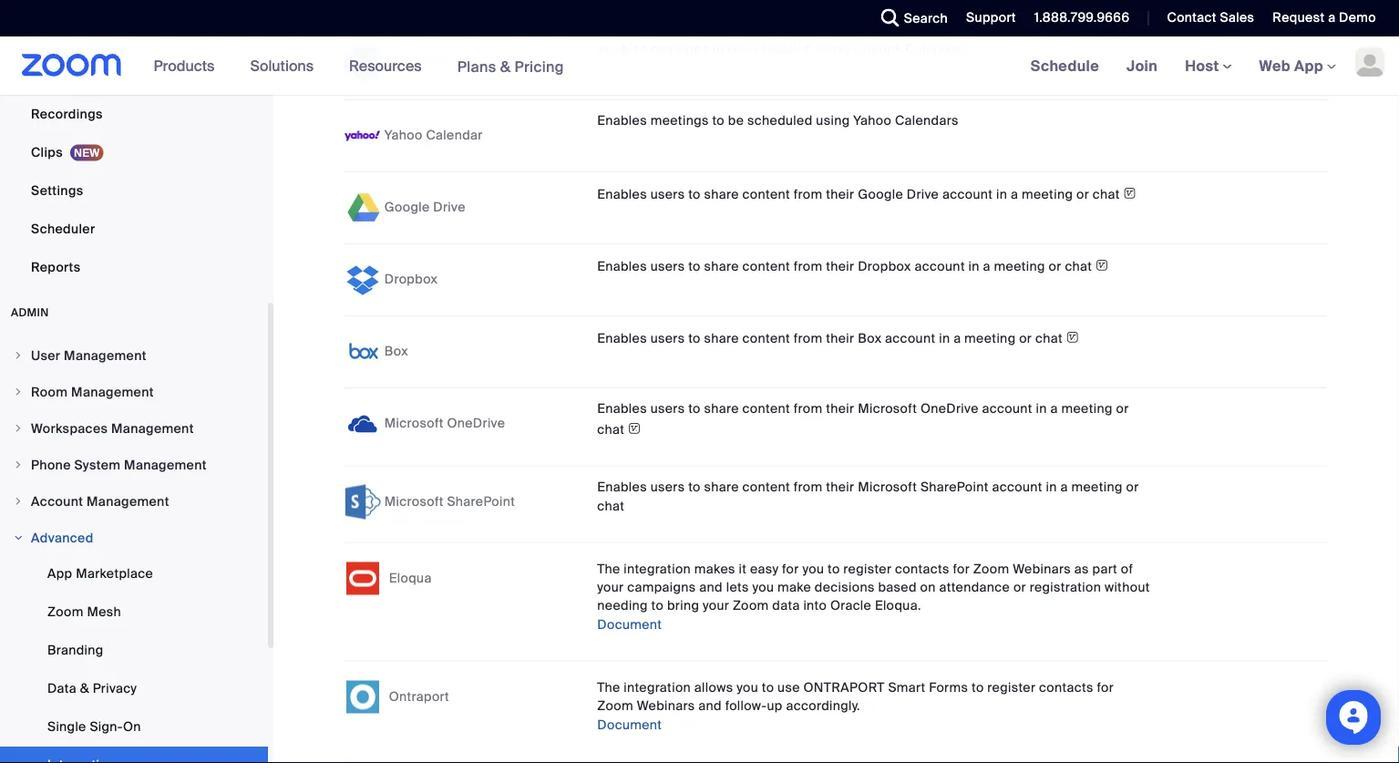 Task type: locate. For each thing, give the bounding box(es) containing it.
in
[[996, 186, 1008, 203], [969, 258, 980, 275], [939, 330, 950, 347], [1036, 401, 1047, 418], [1046, 479, 1057, 496]]

data
[[47, 680, 77, 696]]

their inside enables users to share content from their dropbox account in a meeting or chat application
[[826, 258, 855, 275]]

2 content from the top
[[743, 258, 790, 275]]

microsoft right 'microsoft onedrive' image
[[384, 415, 444, 432]]

a inside enables users to share content from their microsoft sharepoint account in a meeting or chat
[[1061, 479, 1068, 496]]

scheduled up enables meetings to be scheduled using yahoo calendars
[[748, 41, 813, 58]]

management down phone system management menu item
[[87, 493, 169, 510]]

box inside enables users to share content from their box account in a meeting or chat application
[[858, 330, 882, 347]]

in inside enables users to share content from their microsoft sharepoint account in a meeting or chat
[[1046, 479, 1057, 496]]

1 horizontal spatial register
[[988, 680, 1036, 697]]

meeting inside enables users to share content from their microsoft sharepoint account in a meeting or chat
[[1072, 479, 1123, 496]]

1 horizontal spatial your
[[703, 598, 729, 615]]

1 vertical spatial document
[[597, 717, 662, 734]]

your down lets
[[703, 598, 729, 615]]

web app
[[1259, 56, 1324, 75]]

0 vertical spatial be
[[728, 41, 744, 58]]

1 enables from the top
[[597, 41, 647, 58]]

1 vertical spatial the
[[597, 680, 620, 697]]

1 vertical spatial &
[[80, 680, 89, 696]]

& inside advanced menu
[[80, 680, 89, 696]]

drive up enables users to share content from their dropbox account in a meeting or chat application
[[907, 186, 939, 203]]

1 meetings from the top
[[651, 41, 709, 58]]

enables users to share content from their google drive account in a meeting or chat
[[597, 186, 1120, 203]]

workspaces management
[[31, 420, 194, 437]]

4 users from the top
[[651, 401, 685, 418]]

right image inside the workspaces management menu item
[[13, 423, 24, 434]]

be up enables meetings to be scheduled using yahoo calendars
[[728, 41, 744, 58]]

webinars up registration
[[1013, 561, 1071, 578]]

0 vertical spatial document
[[597, 616, 662, 633]]

1 vertical spatial be
[[728, 113, 744, 130]]

from down enables users to share content from their dropbox account in a meeting or chat
[[794, 330, 823, 347]]

0 vertical spatial right image
[[13, 350, 24, 361]]

dropbox image
[[345, 262, 381, 299]]

0 vertical spatial meetings
[[651, 41, 709, 58]]

1 integration from the top
[[624, 561, 691, 578]]

users
[[651, 186, 685, 203], [651, 258, 685, 275], [651, 330, 685, 347], [651, 401, 685, 418], [651, 479, 685, 496]]

2 right image from the top
[[13, 459, 24, 470]]

register up decisions on the bottom right of page
[[844, 561, 892, 578]]

7 enables from the top
[[597, 479, 647, 496]]

zoom mesh link
[[0, 593, 268, 630]]

content inside enables users to share content from their microsoft onedrive account in a meeting or chat
[[743, 401, 790, 418]]

single sign-on link
[[0, 708, 268, 745]]

right image for room
[[13, 387, 24, 397]]

be down enables meetings to be scheduled using outlook calendars
[[728, 113, 744, 130]]

2 users from the top
[[651, 258, 685, 275]]

0 horizontal spatial webinars
[[637, 698, 695, 715]]

4 share from the top
[[704, 401, 739, 418]]

1 horizontal spatial google
[[858, 186, 903, 203]]

account for sharepoint
[[992, 479, 1043, 496]]

calendars up enables users to share content from their google drive account in a meeting or chat application
[[895, 113, 959, 130]]

1 vertical spatial register
[[988, 680, 1036, 697]]

box right box image
[[384, 343, 408, 360]]

app
[[1295, 56, 1324, 75], [47, 565, 72, 582]]

1 horizontal spatial box
[[858, 330, 882, 347]]

app down advanced
[[47, 565, 72, 582]]

1 the from the top
[[597, 561, 620, 578]]

0 horizontal spatial sharepoint
[[447, 493, 515, 510]]

2 meetings from the top
[[651, 113, 709, 130]]

2 document from the top
[[597, 717, 662, 734]]

& for plans
[[500, 57, 511, 76]]

register right forms
[[988, 680, 1036, 697]]

their down enables users to share content from their dropbox account in a meeting or chat
[[826, 330, 855, 347]]

a inside enables users to share content from their microsoft onedrive account in a meeting or chat
[[1051, 401, 1058, 418]]

1 vertical spatial using
[[816, 113, 850, 130]]

their up enables users to share content from their box account in a meeting or chat
[[826, 258, 855, 275]]

for
[[782, 561, 799, 578], [953, 561, 970, 578], [1097, 680, 1114, 697]]

1 vertical spatial meetings
[[651, 113, 709, 130]]

calendars
[[906, 41, 969, 58], [895, 113, 959, 130]]

0 vertical spatial calendars
[[906, 41, 969, 58]]

microsoft down enables users to share content from their box account in a meeting or chat application
[[858, 401, 917, 418]]

enables for enables users to share content from their dropbox account in a meeting or chat
[[597, 258, 647, 275]]

yahoo right yahoo calendar icon
[[384, 127, 423, 144]]

content for enables users to share content from their microsoft sharepoint account in a meeting or chat
[[743, 479, 790, 496]]

their for enables users to share content from their google drive account in a meeting or chat
[[826, 186, 855, 203]]

in inside enables users to share content from their box account in a meeting or chat application
[[939, 330, 950, 347]]

meeting
[[1022, 186, 1073, 203], [994, 258, 1045, 275], [965, 330, 1016, 347], [1062, 401, 1113, 418], [1072, 479, 1123, 496]]

phone
[[31, 456, 71, 473]]

0 horizontal spatial box
[[384, 343, 408, 360]]

contact sales
[[1167, 9, 1255, 26]]

microsoft sharepoint image
[[345, 484, 381, 521]]

right image inside account management menu item
[[13, 496, 24, 507]]

scheduled down enables meetings to be scheduled using outlook calendars
[[748, 113, 813, 130]]

0 vertical spatial and
[[700, 580, 723, 596]]

users for enables users to share content from their microsoft onedrive account in a meeting or chat
[[651, 401, 685, 418]]

1.888.799.9666 button up schedule
[[1021, 0, 1134, 36]]

1 horizontal spatial dropbox
[[858, 258, 911, 275]]

0 horizontal spatial yahoo
[[384, 127, 423, 144]]

microsoft down enables users to share content from their microsoft onedrive account in a meeting or chat
[[858, 479, 917, 496]]

right image left workspaces
[[13, 423, 24, 434]]

web
[[1259, 56, 1291, 75]]

drive down yahoo calendar in the top left of the page
[[433, 199, 466, 216]]

2 integration from the top
[[624, 680, 691, 697]]

management up room management
[[64, 347, 147, 364]]

sharepoint down enables users to share content from their microsoft onedrive account in a meeting or chat application
[[921, 479, 989, 496]]

right image for phone
[[13, 459, 24, 470]]

register inside "the integration allows you to use ontraport smart forms to register contacts for zoom webinars and follow-up accordingly. document"
[[988, 680, 1036, 697]]

products
[[154, 56, 215, 75]]

0 horizontal spatial app
[[47, 565, 72, 582]]

meetings navigation
[[1017, 36, 1399, 96]]

1 vertical spatial your
[[703, 598, 729, 615]]

profile picture image
[[1356, 47, 1385, 77]]

from
[[794, 186, 823, 203], [794, 258, 823, 275], [794, 330, 823, 347], [794, 401, 823, 418], [794, 479, 823, 496]]

right image left user
[[13, 350, 24, 361]]

& inside product information navigation
[[500, 57, 511, 76]]

the integration makes it easy for you to register contacts for zoom webinars as part of your campaigns and lets you make decisions based on attendance or registration without needing to bring your zoom data into oracle eloqua. document
[[597, 561, 1150, 633]]

version image inside enables users to share content from their microsoft onedrive account in a meeting or chat application
[[628, 419, 641, 438]]

makes
[[695, 561, 735, 578]]

attendance
[[939, 580, 1010, 596]]

in inside enables users to share content from their google drive account in a meeting or chat application
[[996, 186, 1008, 203]]

webinars inside "the integration allows you to use ontraport smart forms to register contacts for zoom webinars and follow-up accordingly. document"
[[637, 698, 695, 715]]

the
[[597, 561, 620, 578], [597, 680, 620, 697]]

or inside enables users to share content from their microsoft onedrive account in a meeting or chat
[[1116, 401, 1129, 418]]

0 vertical spatial scheduled
[[748, 41, 813, 58]]

share for enables users to share content from their microsoft onedrive account in a meeting or chat
[[704, 401, 739, 418]]

enables inside enables users to share content from their microsoft sharepoint account in a meeting or chat
[[597, 479, 647, 496]]

from down enables users to share content from their box account in a meeting or chat
[[794, 401, 823, 418]]

3 right image from the top
[[13, 496, 24, 507]]

1 document from the top
[[597, 616, 662, 633]]

1 scheduled from the top
[[748, 41, 813, 58]]

outlook
[[853, 41, 902, 58], [384, 55, 433, 72]]

banner
[[0, 36, 1399, 96]]

onedrive
[[921, 401, 979, 418], [447, 415, 505, 432]]

users inside enables users to share content from their microsoft sharepoint account in a meeting or chat
[[651, 479, 685, 496]]

webinars down allows
[[637, 698, 695, 715]]

to inside enables users to share content from their microsoft onedrive account in a meeting or chat
[[688, 401, 701, 418]]

3 share from the top
[[704, 330, 739, 347]]

right image for workspaces management
[[13, 423, 24, 434]]

sharepoint inside enables users to share content from their microsoft sharepoint account in a meeting or chat
[[921, 479, 989, 496]]

onedrive up microsoft sharepoint
[[447, 415, 505, 432]]

0 vertical spatial your
[[597, 580, 624, 596]]

0 horizontal spatial &
[[80, 680, 89, 696]]

right image inside "room management" menu item
[[13, 387, 24, 397]]

from down enables meetings to be scheduled using yahoo calendars
[[794, 186, 823, 203]]

6 enables from the top
[[597, 401, 647, 418]]

1 right image from the top
[[13, 387, 24, 397]]

0 vertical spatial &
[[500, 57, 511, 76]]

from inside enables users to share content from their microsoft onedrive account in a meeting or chat
[[794, 401, 823, 418]]

5 enables from the top
[[597, 330, 647, 347]]

integration inside "the integration allows you to use ontraport smart forms to register contacts for zoom webinars and follow-up accordingly. document"
[[624, 680, 691, 697]]

box
[[858, 330, 882, 347], [384, 343, 408, 360]]

account inside enables users to share content from their microsoft onedrive account in a meeting or chat
[[982, 401, 1033, 418]]

1 vertical spatial document link
[[597, 717, 662, 734]]

2 the from the top
[[597, 680, 620, 697]]

their inside enables users to share content from their microsoft onedrive account in a meeting or chat
[[826, 401, 855, 418]]

in inside enables users to share content from their microsoft onedrive account in a meeting or chat
[[1036, 401, 1047, 418]]

your
[[597, 580, 624, 596], [703, 598, 729, 615]]

2 vertical spatial you
[[737, 680, 758, 697]]

their inside enables users to share content from their box account in a meeting or chat application
[[826, 330, 855, 347]]

the for the integration allows you to use ontraport smart forms to register contacts for zoom webinars and follow-up accordingly. document
[[597, 680, 620, 697]]

5 from from the top
[[794, 479, 823, 496]]

data & privacy
[[47, 680, 137, 696]]

enables for enables users to share content from their google drive account in a meeting or chat
[[597, 186, 647, 203]]

3 their from the top
[[826, 330, 855, 347]]

3 content from the top
[[743, 330, 790, 347]]

4 their from the top
[[826, 401, 855, 418]]

calendar
[[437, 55, 493, 72], [426, 127, 483, 144]]

in for sharepoint
[[1046, 479, 1057, 496]]

their inside enables users to share content from their google drive account in a meeting or chat application
[[826, 186, 855, 203]]

onedrive down enables users to share content from their box account in a meeting or chat application
[[921, 401, 979, 418]]

your up needing
[[597, 580, 624, 596]]

outlook down search button
[[853, 41, 902, 58]]

you up 'follow-'
[[737, 680, 758, 697]]

2 document link from the top
[[597, 717, 662, 734]]

5 content from the top
[[743, 479, 790, 496]]

chat inside enables users to share content from their microsoft onedrive account in a meeting or chat
[[597, 421, 625, 438]]

the inside "the integration allows you to use ontraport smart forms to register contacts for zoom webinars and follow-up accordingly. document"
[[597, 680, 620, 697]]

plans
[[457, 57, 496, 76]]

phone system management menu item
[[0, 448, 268, 482]]

1 vertical spatial right image
[[13, 459, 24, 470]]

version image inside enables users to share content from their google drive account in a meeting or chat application
[[1124, 184, 1137, 203]]

their down enables users to share content from their microsoft onedrive account in a meeting or chat
[[826, 479, 855, 496]]

share for enables users to share content from their google drive account in a meeting or chat
[[704, 186, 739, 203]]

from for enables users to share content from their microsoft onedrive account in a meeting or chat
[[794, 401, 823, 418]]

0 vertical spatial app
[[1295, 56, 1324, 75]]

dropbox
[[858, 258, 911, 275], [384, 271, 438, 288]]

join link
[[1113, 36, 1172, 95]]

microsoft onedrive image
[[345, 406, 381, 443]]

5 users from the top
[[651, 479, 685, 496]]

personal menu menu
[[0, 0, 268, 287]]

outlook calendar image
[[345, 46, 381, 83]]

2 right image from the top
[[13, 423, 24, 434]]

using for yahoo
[[816, 113, 850, 130]]

be for yahoo
[[728, 113, 744, 130]]

share inside enables users to share content from their microsoft sharepoint account in a meeting or chat
[[704, 479, 739, 496]]

to
[[712, 41, 725, 58], [712, 113, 725, 130], [688, 186, 701, 203], [688, 258, 701, 275], [688, 330, 701, 347], [688, 401, 701, 418], [688, 479, 701, 496], [828, 561, 840, 578], [651, 598, 664, 615], [762, 680, 774, 697], [972, 680, 984, 697]]

users inside enables users to share content from their microsoft onedrive account in a meeting or chat
[[651, 401, 685, 418]]

webinars inside 'the integration makes it easy for you to register contacts for zoom webinars as part of your campaigns and lets you make decisions based on attendance or registration without needing to bring your zoom data into oracle eloqua. document'
[[1013, 561, 1071, 578]]

3 enables from the top
[[597, 186, 647, 203]]

user management menu item
[[0, 338, 268, 373]]

2 from from the top
[[794, 258, 823, 275]]

search
[[904, 10, 948, 26]]

1 horizontal spatial sharepoint
[[921, 479, 989, 496]]

management up workspaces management
[[71, 383, 154, 400]]

2 enables from the top
[[597, 113, 647, 130]]

2 horizontal spatial for
[[1097, 680, 1114, 697]]

you
[[803, 561, 824, 578], [752, 580, 774, 596], [737, 680, 758, 697]]

integration left allows
[[624, 680, 691, 697]]

2 share from the top
[[704, 258, 739, 275]]

integration for allows
[[624, 680, 691, 697]]

from up enables users to share content from their box account in a meeting or chat
[[794, 258, 823, 275]]

their up enables users to share content from their dropbox account in a meeting or chat
[[826, 186, 855, 203]]

eloqua image
[[345, 561, 381, 597]]

account inside enables users to share content from their google drive account in a meeting or chat application
[[943, 186, 993, 203]]

to inside enables users to share content from their microsoft sharepoint account in a meeting or chat
[[688, 479, 701, 496]]

content for enables users to share content from their dropbox account in a meeting or chat
[[743, 258, 790, 275]]

0 vertical spatial contacts
[[895, 561, 950, 578]]

right image
[[13, 350, 24, 361], [13, 423, 24, 434], [13, 496, 24, 507]]

1 users from the top
[[651, 186, 685, 203]]

using
[[816, 41, 850, 58], [816, 113, 850, 130]]

meeting inside enables users to share content from their microsoft onedrive account in a meeting or chat
[[1062, 401, 1113, 418]]

their down enables users to share content from their box account in a meeting or chat
[[826, 401, 855, 418]]

0 horizontal spatial register
[[844, 561, 892, 578]]

right image
[[13, 387, 24, 397], [13, 459, 24, 470], [13, 532, 24, 543]]

1 horizontal spatial app
[[1295, 56, 1324, 75]]

right image left advanced
[[13, 532, 24, 543]]

1 vertical spatial calendars
[[895, 113, 959, 130]]

content inside enables users to share content from their microsoft sharepoint account in a meeting or chat
[[743, 479, 790, 496]]

calendars down search
[[906, 41, 969, 58]]

join
[[1127, 56, 1158, 75]]

0 vertical spatial using
[[816, 41, 850, 58]]

be
[[728, 41, 744, 58], [728, 113, 744, 130]]

1 horizontal spatial onedrive
[[921, 401, 979, 418]]

document inside "the integration allows you to use ontraport smart forms to register contacts for zoom webinars and follow-up accordingly. document"
[[597, 717, 662, 734]]

1 vertical spatial and
[[699, 698, 722, 715]]

0 horizontal spatial drive
[[433, 199, 466, 216]]

integration
[[624, 561, 691, 578], [624, 680, 691, 697]]

0 horizontal spatial contacts
[[895, 561, 950, 578]]

1 horizontal spatial webinars
[[1013, 561, 1071, 578]]

0 vertical spatial calendar
[[437, 55, 493, 72]]

calendar left pricing
[[437, 55, 493, 72]]

their
[[826, 186, 855, 203], [826, 258, 855, 275], [826, 330, 855, 347], [826, 401, 855, 418], [826, 479, 855, 496]]

you up make
[[803, 561, 824, 578]]

sharepoint down microsoft onedrive in the left bottom of the page
[[447, 493, 515, 510]]

yahoo calendar image
[[345, 118, 381, 155]]

1 vertical spatial right image
[[13, 423, 24, 434]]

1 right image from the top
[[13, 350, 24, 361]]

chat inside enables users to share content from their google drive account in a meeting or chat application
[[1093, 186, 1120, 203]]

4 enables from the top
[[597, 258, 647, 275]]

outlook right "outlook calendar" image
[[384, 55, 433, 72]]

you down easy
[[752, 580, 774, 596]]

right image for account management
[[13, 496, 24, 507]]

0 vertical spatial you
[[803, 561, 824, 578]]

enables inside enables users to share content from their microsoft onedrive account in a meeting or chat
[[597, 401, 647, 418]]

2 using from the top
[[816, 113, 850, 130]]

workspaces management menu item
[[0, 411, 268, 446]]

microsoft inside enables users to share content from their microsoft onedrive account in a meeting or chat
[[858, 401, 917, 418]]

app right web
[[1295, 56, 1324, 75]]

right image left room
[[13, 387, 24, 397]]

contact
[[1167, 9, 1217, 26]]

enables users to share content from their microsoft onedrive account in a meeting or chat application
[[597, 400, 1244, 440]]

webinars
[[1013, 561, 1071, 578], [637, 698, 695, 715]]

the inside 'the integration makes it easy for you to register contacts for zoom webinars as part of your campaigns and lets you make decisions based on attendance or registration without needing to bring your zoom data into oracle eloqua. document'
[[597, 561, 620, 578]]

2 vertical spatial right image
[[13, 532, 24, 543]]

version image for enables users to share content from their dropbox account in a meeting or chat
[[1096, 256, 1109, 275]]

1 horizontal spatial contacts
[[1039, 680, 1094, 697]]

right image inside phone system management menu item
[[13, 459, 24, 470]]

meetings
[[651, 41, 709, 58], [651, 113, 709, 130]]

calendar for outlook calendar
[[437, 55, 493, 72]]

right image left account
[[13, 496, 24, 507]]

management inside menu item
[[87, 493, 169, 510]]

using up enables users to share content from their google drive account in a meeting or chat
[[816, 113, 850, 130]]

2 their from the top
[[826, 258, 855, 275]]

1 from from the top
[[794, 186, 823, 203]]

plans & pricing link
[[457, 57, 564, 76], [457, 57, 564, 76]]

0 horizontal spatial for
[[782, 561, 799, 578]]

right image inside 'user management' menu item
[[13, 350, 24, 361]]

on
[[920, 580, 936, 596]]

enables users to share content from their box account in a meeting or chat
[[597, 330, 1063, 347]]

4 content from the top
[[743, 401, 790, 418]]

1 vertical spatial integration
[[624, 680, 691, 697]]

from for enables users to share content from their microsoft sharepoint account in a meeting or chat
[[794, 479, 823, 496]]

0 vertical spatial integration
[[624, 561, 691, 578]]

enables users to share content from their box account in a meeting or chat application
[[597, 328, 1244, 348]]

dropbox right dropbox icon
[[384, 271, 438, 288]]

1 content from the top
[[743, 186, 790, 203]]

demo
[[1339, 9, 1377, 26]]

register inside 'the integration makes it easy for you to register contacts for zoom webinars as part of your campaigns and lets you make decisions based on attendance or registration without needing to bring your zoom data into oracle eloqua. document'
[[844, 561, 892, 578]]

0 vertical spatial document link
[[597, 616, 662, 633]]

share inside enables users to share content from their microsoft onedrive account in a meeting or chat
[[704, 401, 739, 418]]

enables for enables users to share content from their microsoft sharepoint account in a meeting or chat
[[597, 479, 647, 496]]

integration up campaigns
[[624, 561, 691, 578]]

3 users from the top
[[651, 330, 685, 347]]

1 document link from the top
[[597, 616, 662, 633]]

google right google drive image
[[384, 199, 430, 216]]

version image
[[1124, 184, 1137, 203], [1096, 256, 1109, 275], [1066, 328, 1079, 347], [628, 419, 641, 438]]

1 be from the top
[[728, 41, 744, 58]]

sharepoint
[[921, 479, 989, 496], [447, 493, 515, 510]]

3 right image from the top
[[13, 532, 24, 543]]

1 their from the top
[[826, 186, 855, 203]]

5 their from the top
[[826, 479, 855, 496]]

google
[[858, 186, 903, 203], [384, 199, 430, 216]]

zoom
[[973, 561, 1010, 578], [733, 598, 769, 615], [47, 603, 84, 620], [597, 698, 634, 715]]

1 vertical spatial app
[[47, 565, 72, 582]]

account
[[943, 186, 993, 203], [915, 258, 965, 275], [885, 330, 936, 347], [982, 401, 1033, 418], [992, 479, 1043, 496]]

5 share from the top
[[704, 479, 739, 496]]

app inside meetings navigation
[[1295, 56, 1324, 75]]

ontraport
[[389, 688, 449, 705]]

request a demo link
[[1259, 0, 1399, 36], [1273, 9, 1377, 26]]

their for enables users to share content from their box account in a meeting or chat
[[826, 330, 855, 347]]

share for enables users to share content from their box account in a meeting or chat
[[704, 330, 739, 347]]

dropbox down enables users to share content from their google drive account in a meeting or chat
[[858, 258, 911, 275]]

from inside enables users to share content from their microsoft sharepoint account in a meeting or chat
[[794, 479, 823, 496]]

chat inside enables users to share content from their microsoft sharepoint account in a meeting or chat
[[597, 498, 625, 515]]

0 vertical spatial register
[[844, 561, 892, 578]]

version image inside enables users to share content from their dropbox account in a meeting or chat application
[[1096, 256, 1109, 275]]

their for enables users to share content from their microsoft onedrive account in a meeting or chat
[[826, 401, 855, 418]]

the down needing
[[597, 680, 620, 697]]

1 horizontal spatial drive
[[907, 186, 939, 203]]

1 share from the top
[[704, 186, 739, 203]]

0 vertical spatial webinars
[[1013, 561, 1071, 578]]

user management
[[31, 347, 147, 364]]

content for enables users to share content from their microsoft onedrive account in a meeting or chat
[[743, 401, 790, 418]]

the up needing
[[597, 561, 620, 578]]

1 vertical spatial contacts
[[1039, 680, 1094, 697]]

integration inside 'the integration makes it easy for you to register contacts for zoom webinars as part of your campaigns and lets you make decisions based on attendance or registration without needing to bring your zoom data into oracle eloqua. document'
[[624, 561, 691, 578]]

chat inside enables users to share content from their dropbox account in a meeting or chat application
[[1065, 258, 1092, 275]]

2 scheduled from the top
[[748, 113, 813, 130]]

contacts
[[895, 561, 950, 578], [1039, 680, 1094, 697]]

from down enables users to share content from their microsoft onedrive account in a meeting or chat
[[794, 479, 823, 496]]

share for enables users to share content from their microsoft sharepoint account in a meeting or chat
[[704, 479, 739, 496]]

chat inside enables users to share content from their box account in a meeting or chat application
[[1036, 330, 1063, 347]]

their inside enables users to share content from their microsoft sharepoint account in a meeting or chat
[[826, 479, 855, 496]]

a
[[1328, 9, 1336, 26], [1011, 186, 1018, 203], [983, 258, 991, 275], [954, 330, 961, 347], [1051, 401, 1058, 418], [1061, 479, 1068, 496]]

right image left phone
[[13, 459, 24, 470]]

app inside advanced menu
[[47, 565, 72, 582]]

& right plans
[[500, 57, 511, 76]]

1 vertical spatial webinars
[[637, 698, 695, 715]]

and down makes
[[700, 580, 723, 596]]

and inside 'the integration makes it easy for you to register contacts for zoom webinars as part of your campaigns and lets you make decisions based on attendance or registration without needing to bring your zoom data into oracle eloqua. document'
[[700, 580, 723, 596]]

document link
[[597, 616, 662, 633], [597, 717, 662, 734]]

1 vertical spatial calendar
[[426, 127, 483, 144]]

eloqua
[[389, 570, 432, 587]]

2 be from the top
[[728, 113, 744, 130]]

content for enables users to share content from their box account in a meeting or chat
[[743, 330, 790, 347]]

0 vertical spatial right image
[[13, 387, 24, 397]]

4 from from the top
[[794, 401, 823, 418]]

outlook calendar
[[384, 55, 493, 72]]

or
[[1077, 186, 1089, 203], [1049, 258, 1062, 275], [1019, 330, 1032, 347], [1116, 401, 1129, 418], [1126, 479, 1139, 496], [1014, 580, 1026, 596]]

2 vertical spatial right image
[[13, 496, 24, 507]]

using for outlook
[[816, 41, 850, 58]]

yahoo up enables users to share content from their google drive account in a meeting or chat
[[853, 113, 892, 130]]

into
[[803, 598, 827, 615]]

using up enables meetings to be scheduled using yahoo calendars
[[816, 41, 850, 58]]

side navigation navigation
[[0, 0, 273, 763]]

microsoft sharepoint
[[384, 493, 515, 510]]

users for enables users to share content from their dropbox account in a meeting or chat
[[651, 258, 685, 275]]

and down allows
[[699, 698, 722, 715]]

1 horizontal spatial &
[[500, 57, 511, 76]]

product information navigation
[[140, 36, 578, 96]]

register
[[844, 561, 892, 578], [988, 680, 1036, 697]]

enables for enables meetings to be scheduled using outlook calendars
[[597, 41, 647, 58]]

solutions
[[250, 56, 314, 75]]

management down "room management" menu item
[[111, 420, 194, 437]]

calendar for yahoo calendar
[[426, 127, 483, 144]]

in for onedrive
[[1036, 401, 1047, 418]]

box down enables users to share content from their dropbox account in a meeting or chat
[[858, 330, 882, 347]]

google up enables users to share content from their dropbox account in a meeting or chat
[[858, 186, 903, 203]]

management inside menu item
[[64, 347, 147, 364]]

& for data
[[80, 680, 89, 696]]

0 vertical spatial the
[[597, 561, 620, 578]]

calendar down plans
[[426, 127, 483, 144]]

scheduler link
[[0, 211, 268, 247]]

1 vertical spatial scheduled
[[748, 113, 813, 130]]

& right data
[[80, 680, 89, 696]]

google drive
[[384, 199, 466, 216]]

0 horizontal spatial google
[[384, 199, 430, 216]]

version image inside enables users to share content from their box account in a meeting or chat application
[[1066, 328, 1079, 347]]

account inside enables users to share content from their microsoft sharepoint account in a meeting or chat
[[992, 479, 1043, 496]]

branding link
[[0, 632, 268, 668]]

1 using from the top
[[816, 41, 850, 58]]

3 from from the top
[[794, 330, 823, 347]]



Task type: describe. For each thing, give the bounding box(es) containing it.
host
[[1185, 56, 1223, 75]]

management for workspaces management
[[111, 420, 194, 437]]

0 horizontal spatial outlook
[[384, 55, 433, 72]]

account for onedrive
[[982, 401, 1033, 418]]

registration
[[1030, 580, 1101, 596]]

enables meetings to be scheduled using outlook calendars
[[597, 41, 969, 58]]

advanced menu
[[0, 555, 268, 763]]

advanced
[[31, 529, 94, 546]]

0 horizontal spatial your
[[597, 580, 624, 596]]

accordingly.
[[786, 698, 860, 715]]

data & privacy link
[[0, 670, 268, 707]]

chat for enables users to share content from their google drive account in a meeting or chat
[[1093, 186, 1120, 203]]

google drive image
[[345, 190, 381, 227]]

onedrive inside enables users to share content from their microsoft onedrive account in a meeting or chat
[[921, 401, 979, 418]]

use
[[778, 680, 800, 697]]

microsoft inside enables users to share content from their microsoft sharepoint account in a meeting or chat
[[858, 479, 917, 496]]

version image for enables users to share content from their google drive account in a meeting or chat
[[1124, 184, 1137, 203]]

share for enables users to share content from their dropbox account in a meeting or chat
[[704, 258, 739, 275]]

enables for enables meetings to be scheduled using yahoo calendars
[[597, 113, 647, 130]]

oracle
[[830, 598, 872, 615]]

zoom inside "the integration allows you to use ontraport smart forms to register contacts for zoom webinars and follow-up accordingly. document"
[[597, 698, 634, 715]]

plans & pricing
[[457, 57, 564, 76]]

resources
[[349, 56, 422, 75]]

1 horizontal spatial outlook
[[853, 41, 902, 58]]

support
[[966, 9, 1016, 26]]

from for enables users to share content from their box account in a meeting or chat
[[794, 330, 823, 347]]

calendars for enables meetings to be scheduled using outlook calendars
[[906, 41, 969, 58]]

recordings link
[[0, 96, 268, 132]]

admin menu menu
[[0, 338, 268, 763]]

products button
[[154, 36, 223, 95]]

in inside enables users to share content from their dropbox account in a meeting or chat application
[[969, 258, 980, 275]]

privacy
[[93, 680, 137, 696]]

mesh
[[87, 603, 121, 620]]

enables users to share content from their google drive account in a meeting or chat application
[[597, 184, 1244, 204]]

scheduler
[[31, 220, 95, 237]]

branding
[[47, 641, 104, 658]]

ontraport image
[[345, 679, 381, 716]]

room management menu item
[[0, 375, 268, 409]]

room management
[[31, 383, 154, 400]]

management down the workspaces management menu item
[[124, 456, 207, 473]]

schedule
[[1031, 56, 1099, 75]]

chat for enables users to share content from their microsoft onedrive account in a meeting or chat
[[597, 421, 625, 438]]

reports link
[[0, 249, 268, 285]]

enables users to share content from their microsoft sharepoint account in a meeting or chat
[[597, 479, 1139, 515]]

it
[[739, 561, 747, 578]]

zoom inside advanced menu
[[47, 603, 84, 620]]

chat for enables users to share content from their microsoft sharepoint account in a meeting or chat
[[597, 498, 625, 515]]

sales
[[1220, 9, 1255, 26]]

request a demo
[[1273, 9, 1377, 26]]

meeting for drive
[[1022, 186, 1073, 203]]

recordings
[[31, 105, 103, 122]]

lets
[[726, 580, 749, 596]]

eloqua.
[[875, 598, 922, 615]]

allows
[[695, 680, 733, 697]]

1 horizontal spatial yahoo
[[853, 113, 892, 130]]

app marketplace
[[47, 565, 153, 582]]

search button
[[868, 0, 953, 36]]

and inside "the integration allows you to use ontraport smart forms to register contacts for zoom webinars and follow-up accordingly. document"
[[699, 698, 722, 715]]

zoom mesh
[[47, 603, 121, 620]]

ontraport
[[804, 680, 885, 697]]

user
[[31, 347, 60, 364]]

google inside application
[[858, 186, 903, 203]]

account management
[[31, 493, 169, 510]]

on
[[123, 718, 141, 735]]

management for account management
[[87, 493, 169, 510]]

host button
[[1185, 56, 1232, 75]]

be for outlook
[[728, 41, 744, 58]]

account
[[31, 493, 83, 510]]

users for enables users to share content from their google drive account in a meeting or chat
[[651, 186, 685, 203]]

you inside "the integration allows you to use ontraport smart forms to register contacts for zoom webinars and follow-up accordingly. document"
[[737, 680, 758, 697]]

enables for enables users to share content from their box account in a meeting or chat
[[597, 330, 647, 347]]

enables users to share content from their dropbox account in a meeting or chat application
[[597, 256, 1244, 276]]

1.888.799.9666 button up schedule link
[[1035, 9, 1130, 26]]

system
[[74, 456, 121, 473]]

their for enables users to share content from their dropbox account in a meeting or chat
[[826, 258, 855, 275]]

part
[[1093, 561, 1118, 578]]

users for enables users to share content from their microsoft sharepoint account in a meeting or chat
[[651, 479, 685, 496]]

app marketplace link
[[0, 555, 268, 592]]

management for room management
[[71, 383, 154, 400]]

reports
[[31, 258, 81, 275]]

single sign-on
[[47, 718, 141, 735]]

banner containing products
[[0, 36, 1399, 96]]

clips link
[[0, 134, 268, 170]]

without
[[1105, 580, 1150, 596]]

contacts inside "the integration allows you to use ontraport smart forms to register contacts for zoom webinars and follow-up accordingly. document"
[[1039, 680, 1094, 697]]

scheduled for yahoo
[[748, 113, 813, 130]]

for inside "the integration allows you to use ontraport smart forms to register contacts for zoom webinars and follow-up accordingly. document"
[[1097, 680, 1114, 697]]

document link for the integration allows you to use ontraport smart forms to register contacts for zoom webinars and follow-up accordingly. document
[[597, 717, 662, 734]]

account inside enables users to share content from their dropbox account in a meeting or chat application
[[915, 258, 965, 275]]

account management menu item
[[0, 484, 268, 519]]

yahoo calendar
[[384, 127, 483, 144]]

the for the integration makes it easy for you to register contacts for zoom webinars as part of your campaigns and lets you make decisions based on attendance or registration without needing to bring your zoom data into oracle eloqua. document
[[597, 561, 620, 578]]

settings
[[31, 182, 83, 199]]

or inside enables users to share content from their microsoft sharepoint account in a meeting or chat
[[1126, 479, 1139, 496]]

right image inside the advanced menu item
[[13, 532, 24, 543]]

calendars for enables meetings to be scheduled using yahoo calendars
[[895, 113, 959, 130]]

users for enables users to share content from their box account in a meeting or chat
[[651, 330, 685, 347]]

their for enables users to share content from their microsoft sharepoint account in a meeting or chat
[[826, 479, 855, 496]]

meetings for enables meetings to be scheduled using outlook calendars
[[651, 41, 709, 58]]

document link for the integration makes it easy for you to register contacts for zoom webinars as part of your campaigns and lets you make decisions based on attendance or registration without needing to bring your zoom data into oracle eloqua. document
[[597, 616, 662, 633]]

version image for enables users to share content from their microsoft onedrive account in a meeting or chat
[[628, 419, 641, 438]]

integration for makes
[[624, 561, 691, 578]]

clips
[[31, 144, 63, 160]]

management for user management
[[64, 347, 147, 364]]

advanced menu item
[[0, 521, 268, 555]]

schedule link
[[1017, 36, 1113, 95]]

dropbox inside application
[[858, 258, 911, 275]]

workspaces
[[31, 420, 108, 437]]

solutions button
[[250, 36, 322, 95]]

document inside 'the integration makes it easy for you to register contacts for zoom webinars as part of your campaigns and lets you make decisions based on attendance or registration without needing to bring your zoom data into oracle eloqua. document'
[[597, 616, 662, 633]]

zoom logo image
[[22, 54, 122, 77]]

account inside enables users to share content from their box account in a meeting or chat application
[[885, 330, 936, 347]]

web app button
[[1259, 56, 1336, 75]]

0 horizontal spatial onedrive
[[447, 415, 505, 432]]

sign-
[[90, 718, 123, 735]]

from for enables users to share content from their dropbox account in a meeting or chat
[[794, 258, 823, 275]]

right image for user management
[[13, 350, 24, 361]]

scheduled for outlook
[[748, 41, 813, 58]]

marketplace
[[76, 565, 153, 582]]

drive inside application
[[907, 186, 939, 203]]

the integration allows you to use ontraport smart forms to register contacts for zoom webinars and follow-up accordingly. document
[[597, 680, 1114, 734]]

campaigns
[[627, 580, 696, 596]]

box image
[[345, 334, 381, 371]]

meeting for sharepoint
[[1072, 479, 1123, 496]]

meeting for onedrive
[[1062, 401, 1113, 418]]

data
[[772, 598, 800, 615]]

pricing
[[515, 57, 564, 76]]

make
[[778, 580, 811, 596]]

enables for enables users to share content from their microsoft onedrive account in a meeting or chat
[[597, 401, 647, 418]]

version image for enables users to share content from their box account in a meeting or chat
[[1066, 328, 1079, 347]]

enables meetings to be scheduled using yahoo calendars
[[597, 113, 959, 130]]

enables users to share content from their dropbox account in a meeting or chat
[[597, 258, 1092, 275]]

contacts inside 'the integration makes it easy for you to register contacts for zoom webinars as part of your campaigns and lets you make decisions based on attendance or registration without needing to bring your zoom data into oracle eloqua. document'
[[895, 561, 950, 578]]

from for enables users to share content from their google drive account in a meeting or chat
[[794, 186, 823, 203]]

in for drive
[[996, 186, 1008, 203]]

enables users to share content from their microsoft onedrive account in a meeting or chat
[[597, 401, 1129, 438]]

follow-
[[725, 698, 767, 715]]

meetings for enables meetings to be scheduled using yahoo calendars
[[651, 113, 709, 130]]

0 horizontal spatial dropbox
[[384, 271, 438, 288]]

easy
[[750, 561, 779, 578]]

based
[[878, 580, 917, 596]]

phone system management
[[31, 456, 207, 473]]

of
[[1121, 561, 1133, 578]]

1 vertical spatial you
[[752, 580, 774, 596]]

content for enables users to share content from their google drive account in a meeting or chat
[[743, 186, 790, 203]]

as
[[1075, 561, 1089, 578]]

settings link
[[0, 172, 268, 209]]

needing
[[597, 598, 648, 615]]

1 horizontal spatial for
[[953, 561, 970, 578]]

decisions
[[815, 580, 875, 596]]

1.888.799.9666
[[1035, 9, 1130, 26]]

admin
[[11, 305, 49, 320]]

microsoft right microsoft sharepoint image
[[384, 493, 444, 510]]

forms
[[929, 680, 968, 697]]

account for drive
[[943, 186, 993, 203]]

up
[[767, 698, 783, 715]]

or inside 'the integration makes it easy for you to register contacts for zoom webinars as part of your campaigns and lets you make decisions based on attendance or registration without needing to bring your zoom data into oracle eloqua. document'
[[1014, 580, 1026, 596]]

microsoft onedrive
[[384, 415, 505, 432]]

room
[[31, 383, 68, 400]]



Task type: vqa. For each thing, say whether or not it's contained in the screenshot.
Eloqua.
yes



